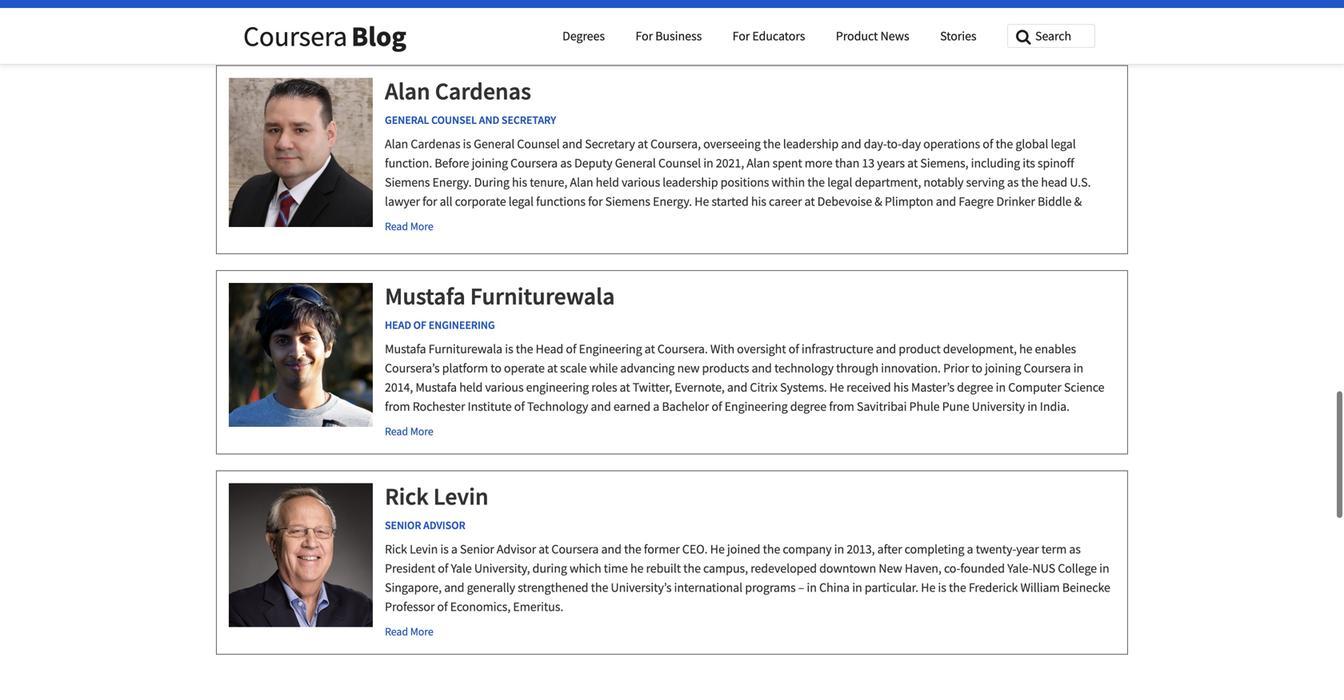 Task type: vqa. For each thing, say whether or not it's contained in the screenshot.
Rick in Rick Levin Senior Advisor
yes



Task type: locate. For each thing, give the bounding box(es) containing it.
1 horizontal spatial rutgers
[[955, 213, 995, 229]]

is up before
[[463, 136, 471, 152]]

spent
[[773, 155, 802, 171]]

0 horizontal spatial head
[[385, 318, 411, 332]]

at up engineering
[[547, 360, 558, 376]]

1 vertical spatial joining
[[985, 360, 1021, 376]]

3 read more link from the top
[[217, 424, 1111, 440]]

1 vertical spatial furniturewala
[[429, 341, 503, 357]]

he down haven,
[[921, 580, 936, 596]]

–
[[798, 580, 804, 596]]

0 horizontal spatial &
[[875, 194, 882, 210]]

0 vertical spatial general
[[385, 113, 429, 127]]

read more for alan
[[385, 219, 433, 234]]

1 vertical spatial his
[[751, 194, 766, 210]]

more down professor at bottom
[[410, 625, 433, 639]]

for
[[636, 28, 653, 44], [733, 28, 750, 44]]

None search field
[[1007, 24, 1095, 48]]

strengthened
[[518, 580, 588, 596]]

head
[[385, 318, 411, 332], [536, 341, 563, 357]]

3 read from the top
[[385, 424, 408, 439]]

engineering up platform at the left of page
[[429, 318, 495, 332]]

levin up president
[[410, 542, 438, 558]]

rutgers down faegre
[[955, 213, 995, 229]]

mustafa
[[385, 281, 465, 311], [385, 341, 426, 357], [416, 380, 457, 396]]

read
[[385, 19, 408, 33], [385, 219, 408, 234], [385, 424, 408, 439], [385, 625, 408, 639]]

1 horizontal spatial held
[[596, 175, 619, 191]]

1 vertical spatial cardenas
[[411, 136, 460, 152]]

career
[[769, 194, 802, 210]]

degrees link
[[563, 28, 605, 44]]

0 vertical spatial head
[[385, 318, 411, 332]]

a up yale
[[451, 542, 458, 558]]

rick levin is a senior advisor at coursera and the former ceo. he joined the company in 2013, after completing a twenty-year term as president of yale university, during which time he rebuilt the campus, redeveloped downtown new haven, co-founded yale-nus college in singapore, and generally strengthened the university's international programs – in china in particular.  he is the frederick william beinecke professor of economics, emeritus.
[[385, 542, 1110, 615]]

is for furniturewala
[[505, 341, 513, 357]]

1 vertical spatial levin
[[410, 542, 438, 558]]

is inside 'mustafa furniturewala is the head of engineering at coursera. with oversight of infrastructure and product development, he enables coursera's platform to operate at scale while advancing new products and technology through innovation. prior to joining coursera in 2014, mustafa held various engineering roles at twitter, evernote, and citrix systems. he received his master's degree in computer science from rochester institute of technology and earned a bachelor of engineering degree from savitribai phule pune university in india.'
[[505, 341, 513, 357]]

senior up president
[[385, 518, 421, 533]]

0 vertical spatial energy.
[[432, 175, 472, 191]]

business
[[655, 28, 702, 44]]

engineering inside mustafa furniturewala head of engineering
[[429, 318, 495, 332]]

1 rick from the top
[[385, 482, 429, 512]]

2 vertical spatial counsel
[[658, 155, 701, 171]]

0 vertical spatial levin
[[433, 482, 489, 512]]

for left 'business'
[[636, 28, 653, 44]]

head up scale
[[536, 341, 563, 357]]

0 vertical spatial advisor
[[423, 518, 465, 533]]

his down innovation. on the bottom of page
[[894, 380, 909, 396]]

rick for rick levin is a senior advisor at coursera and the former ceo. he joined the company in 2013, after completing a twenty-year term as president of yale university, during which time he rebuilt the campus, redeveloped downtown new haven, co-founded yale-nus college in singapore, and generally strengthened the university's international programs – in china in particular.  he is the frederick william beinecke professor of economics, emeritus.
[[385, 542, 407, 558]]

and inside "alan cardenas general counsel and secretary"
[[479, 113, 499, 127]]

0 horizontal spatial energy.
[[432, 175, 472, 191]]

coursera blog
[[243, 18, 406, 54]]

technology
[[775, 360, 834, 376]]

systems.
[[780, 380, 827, 396]]

various up institute
[[485, 380, 524, 396]]

he left enables on the bottom of the page
[[1019, 341, 1033, 357]]

deputy
[[574, 155, 613, 171]]

1 vertical spatial mustafa
[[385, 341, 426, 357]]

blog
[[351, 18, 406, 54]]

0 vertical spatial cardenas
[[435, 76, 531, 106]]

secretary up deputy
[[585, 136, 635, 152]]

0 vertical spatial he
[[1019, 341, 1033, 357]]

1 vertical spatial legal
[[827, 175, 852, 191]]

1 horizontal spatial energy.
[[653, 194, 692, 210]]

1 horizontal spatial for
[[588, 194, 603, 210]]

1 horizontal spatial siemens
[[605, 194, 650, 210]]

0 vertical spatial secretary
[[502, 113, 556, 127]]

levin up yale
[[433, 482, 489, 512]]

a inside 'mustafa furniturewala is the head of engineering at coursera. with oversight of infrastructure and product development, he enables coursera's platform to operate at scale while advancing new products and technology through innovation. prior to joining coursera in 2014, mustafa held various engineering roles at twitter, evernote, and citrix systems. he received his master's degree in computer science from rochester institute of technology and earned a bachelor of engineering degree from savitribai phule pune university in india.'
[[653, 399, 660, 415]]

0 horizontal spatial legal
[[509, 194, 534, 210]]

1 for from the left
[[636, 28, 653, 44]]

general up 'during'
[[474, 136, 515, 152]]

at up the earned
[[620, 380, 630, 396]]

legal up spinoff at the top
[[1051, 136, 1076, 152]]

3 more from the top
[[410, 424, 433, 439]]

alan cardenas is general counsel and secretary at coursera, overseeing the leadership and day-to-day operations of the global legal function. before joining coursera as deputy general counsel in 2021, alan spent more than 13 years at siemens, including its spinoff siemens energy. during his tenure, alan held various leadership positions within the legal department, notably serving as the head u.s. lawyer for all corporate legal functions for siemens energy. he started his career at debevoise & plimpton and faegre drinker biddle & reath. alan holds a j.d. from rutgers university school of law and a b.a. in history and political science from rutgers university.
[[385, 136, 1091, 229]]

is for levin
[[440, 542, 449, 558]]

2 read more link from the top
[[217, 219, 1111, 235]]

siemens down "function."
[[385, 175, 430, 191]]

rutgers down the functions
[[537, 213, 578, 229]]

2 vertical spatial his
[[894, 380, 909, 396]]

advisor inside rick levin is a senior advisor at coursera and the former ceo. he joined the company in 2013, after completing a twenty-year term as president of yale university, during which time he rebuilt the campus, redeveloped downtown new haven, co-founded yale-nus college in singapore, and generally strengthened the university's international programs – in china in particular.  he is the frederick william beinecke professor of economics, emeritus.
[[497, 542, 536, 558]]

2021,
[[716, 155, 744, 171]]

as up college
[[1069, 542, 1081, 558]]

levin inside rick levin is a senior advisor at coursera and the former ceo. he joined the company in 2013, after completing a twenty-year term as president of yale university, during which time he rebuilt the campus, redeveloped downtown new haven, co-founded yale-nus college in singapore, and generally strengthened the university's international programs – in china in particular.  he is the frederick william beinecke professor of economics, emeritus.
[[410, 542, 438, 558]]

0 horizontal spatial general
[[385, 113, 429, 127]]

head inside mustafa furniturewala head of engineering
[[385, 318, 411, 332]]

1 horizontal spatial secretary
[[585, 136, 635, 152]]

he inside rick levin is a senior advisor at coursera and the former ceo. he joined the company in 2013, after completing a twenty-year term as president of yale university, during which time he rebuilt the campus, redeveloped downtown new haven, co-founded yale-nus college in singapore, and generally strengthened the university's international programs – in china in particular.  he is the frederick william beinecke professor of economics, emeritus.
[[630, 561, 644, 577]]

head up 'coursera's'
[[385, 318, 411, 332]]

counsel down coursera,
[[658, 155, 701, 171]]

of up 'coursera's'
[[413, 318, 427, 332]]

read more
[[385, 19, 433, 33], [385, 219, 433, 234], [385, 424, 433, 439], [385, 625, 433, 639]]

prior
[[943, 360, 969, 376]]

0 vertical spatial rick
[[385, 482, 429, 512]]

search image
[[1007, 24, 1031, 45]]

alan cardenas general counsel and secretary
[[385, 76, 556, 127]]

pune
[[942, 399, 970, 415]]

at up during
[[539, 542, 549, 558]]

various
[[622, 175, 660, 191], [485, 380, 524, 396]]

0 vertical spatial joining
[[472, 155, 508, 171]]

1 horizontal spatial his
[[751, 194, 766, 210]]

of right institute
[[514, 399, 525, 415]]

0 horizontal spatial degree
[[790, 399, 827, 415]]

earned
[[614, 399, 651, 415]]

advisor inside rick levin senior advisor
[[423, 518, 465, 533]]

generally
[[467, 580, 515, 596]]

2 for from the left
[[733, 28, 750, 44]]

various inside alan cardenas is general counsel and secretary at coursera, overseeing the leadership and day-to-day operations of the global legal function. before joining coursera as deputy general counsel in 2021, alan spent more than 13 years at siemens, including its spinoff siemens energy. during his tenure, alan held various leadership positions within the legal department, notably serving as the head u.s. lawyer for all corporate legal functions for siemens energy. he started his career at debevoise & plimpton and faegre drinker biddle & reath. alan holds a j.d. from rutgers university school of law and a b.a. in history and political science from rutgers university.
[[622, 175, 660, 191]]

held down platform at the left of page
[[459, 380, 483, 396]]

legal down tenure,
[[509, 194, 534, 210]]

his inside 'mustafa furniturewala is the head of engineering at coursera. with oversight of infrastructure and product development, he enables coursera's platform to operate at scale while advancing new products and technology through innovation. prior to joining coursera in 2014, mustafa held various engineering roles at twitter, evernote, and citrix systems. he received his master's degree in computer science from rochester institute of technology and earned a bachelor of engineering degree from savitribai phule pune university in india.'
[[894, 380, 909, 396]]

0 vertical spatial held
[[596, 175, 619, 191]]

1 more from the top
[[410, 19, 433, 33]]

coursera
[[243, 18, 347, 54], [511, 155, 558, 171], [1024, 360, 1071, 376], [552, 542, 599, 558]]

rutgers
[[537, 213, 578, 229], [955, 213, 995, 229]]

at down day
[[908, 155, 918, 171]]

china
[[819, 580, 850, 596]]

development,
[[943, 341, 1017, 357]]

coursera.
[[658, 341, 708, 357]]

2 read more from the top
[[385, 219, 433, 234]]

1 vertical spatial held
[[459, 380, 483, 396]]

0 horizontal spatial joining
[[472, 155, 508, 171]]

from
[[510, 213, 535, 229], [927, 213, 953, 229], [385, 399, 410, 415], [829, 399, 854, 415]]

read more for mustafa
[[385, 424, 433, 439]]

william
[[1021, 580, 1060, 596]]

coursera inside rick levin is a senior advisor at coursera and the former ceo. he joined the company in 2013, after completing a twenty-year term as president of yale university, during which time he rebuilt the campus, redeveloped downtown new haven, co-founded yale-nus college in singapore, and generally strengthened the university's international programs – in china in particular.  he is the frederick william beinecke professor of economics, emeritus.
[[552, 542, 599, 558]]

degree down prior
[[957, 380, 993, 396]]

is inside alan cardenas is general counsel and secretary at coursera, overseeing the leadership and day-to-day operations of the global legal function. before joining coursera as deputy general counsel in 2021, alan spent more than 13 years at siemens, including its spinoff siemens energy. during his tenure, alan held various leadership positions within the legal department, notably serving as the head u.s. lawyer for all corporate legal functions for siemens energy. he started his career at debevoise & plimpton and faegre drinker biddle & reath. alan holds a j.d. from rutgers university school of law and a b.a. in history and political science from rutgers university.
[[463, 136, 471, 152]]

for
[[423, 194, 437, 210], [588, 194, 603, 210]]

while
[[589, 360, 618, 376]]

infrastructure
[[802, 341, 874, 357]]

1 horizontal spatial senior
[[460, 542, 494, 558]]

0 horizontal spatial counsel
[[431, 113, 477, 127]]

1 horizontal spatial for
[[733, 28, 750, 44]]

cardenas inside alan cardenas is general counsel and secretary at coursera, overseeing the leadership and day-to-day operations of the global legal function. before joining coursera as deputy general counsel in 2021, alan spent more than 13 years at siemens, including its spinoff siemens energy. during his tenure, alan held various leadership positions within the legal department, notably serving as the head u.s. lawyer for all corporate legal functions for siemens energy. he started his career at debevoise & plimpton and faegre drinker biddle & reath. alan holds a j.d. from rutgers university school of law and a b.a. in history and political science from rutgers university.
[[411, 136, 460, 152]]

as up tenure,
[[560, 155, 572, 171]]

held down deputy
[[596, 175, 619, 191]]

senior inside rick levin is a senior advisor at coursera and the former ceo. he joined the company in 2013, after completing a twenty-year term as president of yale university, during which time he rebuilt the campus, redeveloped downtown new haven, co-founded yale-nus college in singapore, and generally strengthened the university's international programs – in china in particular.  he is the frederick william beinecke professor of economics, emeritus.
[[460, 542, 494, 558]]

debevoise
[[818, 194, 872, 210]]

various inside 'mustafa furniturewala is the head of engineering at coursera. with oversight of infrastructure and product development, he enables coursera's platform to operate at scale while advancing new products and technology through innovation. prior to joining coursera in 2014, mustafa held various engineering roles at twitter, evernote, and citrix systems. he received his master's degree in computer science from rochester institute of technology and earned a bachelor of engineering degree from savitribai phule pune university in india.'
[[485, 380, 524, 396]]

& down department,
[[875, 194, 882, 210]]

2 vertical spatial as
[[1069, 542, 1081, 558]]

secretary inside "alan cardenas general counsel and secretary"
[[502, 113, 556, 127]]

he down through
[[830, 380, 844, 396]]

he up campus,
[[710, 542, 725, 558]]

programs
[[745, 580, 796, 596]]

1 vertical spatial university
[[972, 399, 1025, 415]]

in up downtown on the bottom right of the page
[[834, 542, 844, 558]]

more right blog
[[410, 19, 433, 33]]

0 vertical spatial counsel
[[431, 113, 477, 127]]

1 & from the left
[[875, 194, 882, 210]]

0 vertical spatial various
[[622, 175, 660, 191]]

1 horizontal spatial counsel
[[517, 136, 560, 152]]

computer
[[1008, 380, 1062, 396]]

1 vertical spatial as
[[1007, 175, 1019, 191]]

as inside rick levin is a senior advisor at coursera and the former ceo. he joined the company in 2013, after completing a twenty-year term as president of yale university, during which time he rebuilt the campus, redeveloped downtown new haven, co-founded yale-nus college in singapore, and generally strengthened the university's international programs – in china in particular.  he is the frederick william beinecke professor of economics, emeritus.
[[1069, 542, 1081, 558]]

0 vertical spatial senior
[[385, 518, 421, 533]]

university left the school
[[580, 213, 633, 229]]

furniturewala inside mustafa furniturewala head of engineering
[[470, 281, 615, 311]]

general right deputy
[[615, 155, 656, 171]]

4 more from the top
[[410, 625, 433, 639]]

1 horizontal spatial joining
[[985, 360, 1021, 376]]

roles
[[591, 380, 617, 396]]

scale
[[560, 360, 587, 376]]

1 horizontal spatial he
[[1019, 341, 1033, 357]]

0 vertical spatial as
[[560, 155, 572, 171]]

0 horizontal spatial for
[[636, 28, 653, 44]]

furniturewala
[[470, 281, 615, 311], [429, 341, 503, 357]]

university
[[580, 213, 633, 229], [972, 399, 1025, 415]]

he up law at the right of the page
[[695, 194, 709, 210]]

university down computer
[[972, 399, 1025, 415]]

0 horizontal spatial to
[[491, 360, 502, 376]]

1 vertical spatial engineering
[[579, 341, 642, 357]]

0 vertical spatial degree
[[957, 380, 993, 396]]

0 vertical spatial leadership
[[783, 136, 839, 152]]

2014,
[[385, 380, 413, 396]]

overseeing
[[703, 136, 761, 152]]

for left all
[[423, 194, 437, 210]]

3 read more from the top
[[385, 424, 433, 439]]

his right 'during'
[[512, 175, 527, 191]]

alan inside "alan cardenas general counsel and secretary"
[[385, 76, 430, 106]]

ceo.
[[682, 542, 708, 558]]

2 horizontal spatial general
[[615, 155, 656, 171]]

1 horizontal spatial head
[[536, 341, 563, 357]]

leadership up law at the right of the page
[[663, 175, 718, 191]]

0 horizontal spatial university
[[580, 213, 633, 229]]

haven,
[[905, 561, 942, 577]]

more down lawyer on the top of page
[[410, 219, 433, 234]]

1 horizontal spatial degree
[[957, 380, 993, 396]]

1 horizontal spatial &
[[1074, 194, 1082, 210]]

new
[[879, 561, 902, 577]]

read more for rick
[[385, 625, 433, 639]]

in left '2021,'
[[704, 155, 714, 171]]

university inside alan cardenas is general counsel and secretary at coursera, overseeing the leadership and day-to-day operations of the global legal function. before joining coursera as deputy general counsel in 2021, alan spent more than 13 years at siemens, including its spinoff siemens energy. during his tenure, alan held various leadership positions within the legal department, notably serving as the head u.s. lawyer for all corporate legal functions for siemens energy. he started his career at debevoise & plimpton and faegre drinker biddle & reath. alan holds a j.d. from rutgers university school of law and a b.a. in history and political science from rutgers university.
[[580, 213, 633, 229]]

as up drinker
[[1007, 175, 1019, 191]]

1 vertical spatial he
[[630, 561, 644, 577]]

received
[[847, 380, 891, 396]]

4 read more from the top
[[385, 625, 433, 639]]

2 rick from the top
[[385, 542, 407, 558]]

0 vertical spatial furniturewala
[[470, 281, 615, 311]]

a left b.a.
[[734, 213, 741, 229]]

for for for business
[[636, 28, 653, 44]]

1 vertical spatial leadership
[[663, 175, 718, 191]]

mustafa inside mustafa furniturewala head of engineering
[[385, 281, 465, 311]]

1 horizontal spatial university
[[972, 399, 1025, 415]]

0 horizontal spatial he
[[630, 561, 644, 577]]

rick inside rick levin senior advisor
[[385, 482, 429, 512]]

13
[[862, 155, 875, 171]]

2 horizontal spatial legal
[[1051, 136, 1076, 152]]

furniturewala up platform at the left of page
[[429, 341, 503, 357]]

and up deputy
[[562, 136, 583, 152]]

None text field
[[1007, 24, 1095, 48]]

0 horizontal spatial engineering
[[429, 318, 495, 332]]

counsel up before
[[431, 113, 477, 127]]

1 vertical spatial head
[[536, 341, 563, 357]]

of up including
[[983, 136, 993, 152]]

the down its
[[1021, 175, 1039, 191]]

0 horizontal spatial senior
[[385, 518, 421, 533]]

function.
[[385, 155, 432, 171]]

4 read more link from the top
[[217, 624, 1111, 640]]

1 horizontal spatial leadership
[[783, 136, 839, 152]]

redeveloped
[[751, 561, 817, 577]]

rick inside rick levin is a senior advisor at coursera and the former ceo. he joined the company in 2013, after completing a twenty-year term as president of yale university, during which time he rebuilt the campus, redeveloped downtown new haven, co-founded yale-nus college in singapore, and generally strengthened the university's international programs – in china in particular.  he is the frederick william beinecke professor of economics, emeritus.
[[385, 542, 407, 558]]

0 horizontal spatial advisor
[[423, 518, 465, 533]]

energy. down before
[[432, 175, 472, 191]]

secretary up tenure,
[[502, 113, 556, 127]]

general
[[385, 113, 429, 127], [474, 136, 515, 152], [615, 155, 656, 171]]

the inside 'mustafa furniturewala is the head of engineering at coursera. with oversight of infrastructure and product development, he enables coursera's platform to operate at scale while advancing new products and technology through innovation. prior to joining coursera in 2014, mustafa held various engineering roles at twitter, evernote, and citrix systems. he received his master's degree in computer science from rochester institute of technology and earned a bachelor of engineering degree from savitribai phule pune university in india.'
[[516, 341, 533, 357]]

0 horizontal spatial rutgers
[[537, 213, 578, 229]]

campus,
[[703, 561, 748, 577]]

and up 'during'
[[479, 113, 499, 127]]

0 horizontal spatial siemens
[[385, 175, 430, 191]]

1 horizontal spatial engineering
[[579, 341, 642, 357]]

he
[[1019, 341, 1033, 357], [630, 561, 644, 577]]

senior up yale
[[460, 542, 494, 558]]

legal up debevoise
[[827, 175, 852, 191]]

0 vertical spatial university
[[580, 213, 633, 229]]

4 read from the top
[[385, 625, 408, 639]]

levin inside rick levin senior advisor
[[433, 482, 489, 512]]

his up b.a.
[[751, 194, 766, 210]]

general up "function."
[[385, 113, 429, 127]]

particular.
[[865, 580, 919, 596]]

leadership
[[783, 136, 839, 152], [663, 175, 718, 191]]

secretary
[[502, 113, 556, 127], [585, 136, 635, 152]]

a up founded
[[967, 542, 973, 558]]

0 vertical spatial legal
[[1051, 136, 1076, 152]]

2 horizontal spatial his
[[894, 380, 909, 396]]

1 horizontal spatial general
[[474, 136, 515, 152]]

yale-
[[1007, 561, 1033, 577]]

&
[[875, 194, 882, 210], [1074, 194, 1082, 210]]

counsel
[[431, 113, 477, 127], [517, 136, 560, 152], [658, 155, 701, 171]]

and down products
[[727, 380, 748, 396]]

0 horizontal spatial various
[[485, 380, 524, 396]]

in left computer
[[996, 380, 1006, 396]]

is for cardenas
[[463, 136, 471, 152]]

co-
[[944, 561, 960, 577]]

the
[[763, 136, 781, 152], [996, 136, 1013, 152], [808, 175, 825, 191], [1021, 175, 1039, 191], [516, 341, 533, 357], [624, 542, 642, 558], [763, 542, 780, 558], [683, 561, 701, 577], [591, 580, 608, 596], [949, 580, 966, 596]]

1 read more link from the top
[[217, 18, 1111, 34]]

to left operate
[[491, 360, 502, 376]]

advancing
[[620, 360, 675, 376]]

1 vertical spatial general
[[474, 136, 515, 152]]

international
[[674, 580, 743, 596]]

platform
[[442, 360, 488, 376]]

0 horizontal spatial his
[[512, 175, 527, 191]]

cardenas inside "alan cardenas general counsel and secretary"
[[435, 76, 531, 106]]

furniturewala up operate
[[470, 281, 615, 311]]

more for mustafa
[[410, 424, 433, 439]]

2 vertical spatial engineering
[[725, 399, 788, 415]]

stories link
[[940, 28, 977, 44]]

is down rick levin senior advisor
[[440, 542, 449, 558]]

furniturewala inside 'mustafa furniturewala is the head of engineering at coursera. with oversight of infrastructure and product development, he enables coursera's platform to operate at scale while advancing new products and technology through innovation. prior to joining coursera in 2014, mustafa held various engineering roles at twitter, evernote, and citrix systems. he received his master's degree in computer science from rochester institute of technology and earned a bachelor of engineering degree from savitribai phule pune university in india.'
[[429, 341, 503, 357]]

2 more from the top
[[410, 219, 433, 234]]

for right the functions
[[588, 194, 603, 210]]

a down twitter,
[[653, 399, 660, 415]]

2 & from the left
[[1074, 194, 1082, 210]]

more down rochester on the left bottom
[[410, 424, 433, 439]]

1 vertical spatial secretary
[[585, 136, 635, 152]]

for educators link
[[733, 28, 805, 44]]

and down debevoise
[[818, 213, 838, 229]]

the down co-
[[949, 580, 966, 596]]

cardenas
[[435, 76, 531, 106], [411, 136, 460, 152]]

university inside 'mustafa furniturewala is the head of engineering at coursera. with oversight of infrastructure and product development, he enables coursera's platform to operate at scale while advancing new products and technology through innovation. prior to joining coursera in 2014, mustafa held various engineering roles at twitter, evernote, and citrix systems. he received his master's degree in computer science from rochester institute of technology and earned a bachelor of engineering degree from savitribai phule pune university in india.'
[[972, 399, 1025, 415]]

at up history
[[805, 194, 815, 210]]

science
[[1064, 380, 1105, 396]]

0 horizontal spatial secretary
[[502, 113, 556, 127]]

degree down systems.
[[790, 399, 827, 415]]

from right j.d.
[[510, 213, 535, 229]]

1 read more from the top
[[385, 19, 433, 33]]

0 vertical spatial engineering
[[429, 318, 495, 332]]

alan down blog
[[385, 76, 430, 106]]

0 horizontal spatial held
[[459, 380, 483, 396]]

1 horizontal spatial to
[[972, 360, 983, 376]]

advisor
[[423, 518, 465, 533], [497, 542, 536, 558]]

at
[[638, 136, 648, 152], [908, 155, 918, 171], [805, 194, 815, 210], [645, 341, 655, 357], [547, 360, 558, 376], [620, 380, 630, 396], [539, 542, 549, 558]]

0 horizontal spatial leadership
[[663, 175, 718, 191]]

2 read from the top
[[385, 219, 408, 234]]

leadership up 'more'
[[783, 136, 839, 152]]

1 vertical spatial senior
[[460, 542, 494, 558]]

new
[[677, 360, 700, 376]]

for left educators
[[733, 28, 750, 44]]

1 horizontal spatial advisor
[[497, 542, 536, 558]]

2 horizontal spatial as
[[1069, 542, 1081, 558]]

read for mustafa
[[385, 424, 408, 439]]

1 vertical spatial rick
[[385, 542, 407, 558]]

senior
[[385, 518, 421, 533], [460, 542, 494, 558]]

mustafa for mustafa furniturewala head of engineering
[[385, 281, 465, 311]]

serving
[[966, 175, 1005, 191]]



Task type: describe. For each thing, give the bounding box(es) containing it.
read for rick
[[385, 625, 408, 639]]

1 vertical spatial energy.
[[653, 194, 692, 210]]

of down evernote,
[[712, 399, 722, 415]]

held inside alan cardenas is general counsel and secretary at coursera, overseeing the leadership and day-to-day operations of the global legal function. before joining coursera as deputy general counsel in 2021, alan spent more than 13 years at siemens, including its spinoff siemens energy. during his tenure, alan held various leadership positions within the legal department, notably serving as the head u.s. lawyer for all corporate legal functions for siemens energy. he started his career at debevoise & plimpton and faegre drinker biddle & reath. alan holds a j.d. from rutgers university school of law and a b.a. in history and political science from rutgers university.
[[596, 175, 619, 191]]

and down yale
[[444, 580, 464, 596]]

1 rutgers from the left
[[537, 213, 578, 229]]

corporate
[[455, 194, 506, 210]]

of left law at the right of the page
[[675, 213, 685, 229]]

joining inside alan cardenas is general counsel and secretary at coursera, overseeing the leadership and day-to-day operations of the global legal function. before joining coursera as deputy general counsel in 2021, alan spent more than 13 years at siemens, including its spinoff siemens energy. during his tenure, alan held various leadership positions within the legal department, notably serving as the head u.s. lawyer for all corporate legal functions for siemens energy. he started his career at debevoise & plimpton and faegre drinker biddle & reath. alan holds a j.d. from rutgers university school of law and a b.a. in history and political science from rutgers university.
[[472, 155, 508, 171]]

alan down deputy
[[570, 175, 593, 191]]

cardenas for alan cardenas is general counsel and secretary at coursera, overseeing the leadership and day-to-day operations of the global legal function. before joining coursera as deputy general counsel in 2021, alan spent more than 13 years at siemens, including its spinoff siemens energy. during his tenure, alan held various leadership positions within the legal department, notably serving as the head u.s. lawyer for all corporate legal functions for siemens energy. he started his career at debevoise & plimpton and faegre drinker biddle & reath. alan holds a j.d. from rutgers university school of law and a b.a. in history and political science from rutgers university.
[[411, 136, 460, 152]]

plimpton
[[885, 194, 934, 210]]

joining inside 'mustafa furniturewala is the head of engineering at coursera. with oversight of infrastructure and product development, he enables coursera's platform to operate at scale while advancing new products and technology through innovation. prior to joining coursera in 2014, mustafa held various engineering roles at twitter, evernote, and citrix systems. he received his master's degree in computer science from rochester institute of technology and earned a bachelor of engineering degree from savitribai phule pune university in india.'
[[985, 360, 1021, 376]]

bachelor
[[662, 399, 709, 415]]

time
[[604, 561, 628, 577]]

and up than in the top right of the page
[[841, 136, 862, 152]]

1 vertical spatial degree
[[790, 399, 827, 415]]

product
[[836, 28, 878, 44]]

holds
[[447, 213, 476, 229]]

in right – on the right bottom
[[807, 580, 817, 596]]

1 for from the left
[[423, 194, 437, 210]]

coursera inside 'mustafa furniturewala is the head of engineering at coursera. with oversight of infrastructure and product development, he enables coursera's platform to operate at scale while advancing new products and technology through innovation. prior to joining coursera in 2014, mustafa held various engineering roles at twitter, evernote, and citrix systems. he received his master's degree in computer science from rochester institute of technology and earned a bachelor of engineering degree from savitribai phule pune university in india.'
[[1024, 360, 1071, 376]]

technology
[[527, 399, 588, 415]]

of up scale
[[566, 341, 576, 357]]

of up technology
[[789, 341, 799, 357]]

downtown
[[819, 561, 876, 577]]

1 horizontal spatial legal
[[827, 175, 852, 191]]

alan down all
[[421, 213, 444, 229]]

more for alan
[[410, 219, 433, 234]]

the up spent
[[763, 136, 781, 152]]

spinoff
[[1038, 155, 1074, 171]]

counsel inside "alan cardenas general counsel and secretary"
[[431, 113, 477, 127]]

he inside 'mustafa furniturewala is the head of engineering at coursera. with oversight of infrastructure and product development, he enables coursera's platform to operate at scale while advancing new products and technology through innovation. prior to joining coursera in 2014, mustafa held various engineering roles at twitter, evernote, and citrix systems. he received his master's degree in computer science from rochester institute of technology and earned a bachelor of engineering degree from savitribai phule pune university in india.'
[[830, 380, 844, 396]]

2 vertical spatial general
[[615, 155, 656, 171]]

0 vertical spatial siemens
[[385, 175, 430, 191]]

at up advancing on the bottom of page
[[645, 341, 655, 357]]

twitter,
[[633, 380, 672, 396]]

2 for from the left
[[588, 194, 603, 210]]

at inside rick levin is a senior advisor at coursera and the former ceo. he joined the company in 2013, after completing a twenty-year term as president of yale university, during which time he rebuilt the campus, redeveloped downtown new haven, co-founded yale-nus college in singapore, and generally strengthened the university's international programs – in china in particular.  he is the frederick william beinecke professor of economics, emeritus.
[[539, 542, 549, 558]]

started
[[712, 194, 749, 210]]

furniturewala for mustafa furniturewala is the head of engineering at coursera. with oversight of infrastructure and product development, he enables coursera's platform to operate at scale while advancing new products and technology through innovation. prior to joining coursera in 2014, mustafa held various engineering roles at twitter, evernote, and citrix systems. he received his master's degree in computer science from rochester institute of technology and earned a bachelor of engineering degree from savitribai phule pune university in india.
[[429, 341, 503, 357]]

product news link
[[836, 28, 909, 44]]

and down notably in the right top of the page
[[936, 194, 956, 210]]

in down computer
[[1028, 399, 1038, 415]]

and up time
[[601, 542, 622, 558]]

mustafa furniturewala is the head of engineering at coursera. with oversight of infrastructure and product development, he enables coursera's platform to operate at scale while advancing new products and technology through innovation. prior to joining coursera in 2014, mustafa held various engineering roles at twitter, evernote, and citrix systems. he received his master's degree in computer science from rochester institute of technology and earned a bachelor of engineering degree from savitribai phule pune university in india.
[[385, 341, 1105, 415]]

enables
[[1035, 341, 1076, 357]]

1 read from the top
[[385, 19, 408, 33]]

educators
[[752, 28, 805, 44]]

notably
[[924, 175, 964, 191]]

twenty-
[[976, 542, 1016, 558]]

the down 'more'
[[808, 175, 825, 191]]

former
[[644, 542, 680, 558]]

biddle
[[1038, 194, 1072, 210]]

in right b.a.
[[766, 213, 776, 229]]

from down 2014,
[[385, 399, 410, 415]]

2 horizontal spatial engineering
[[725, 399, 788, 415]]

coursera,
[[651, 136, 701, 152]]

for for for educators
[[733, 28, 750, 44]]

term
[[1042, 542, 1067, 558]]

in down downtown on the bottom right of the page
[[852, 580, 862, 596]]

cardenas for alan cardenas general counsel and secretary
[[435, 76, 531, 106]]

read more link for levin
[[217, 624, 1111, 640]]

the down ceo.
[[683, 561, 701, 577]]

faegre
[[959, 194, 994, 210]]

b.a.
[[743, 213, 764, 229]]

the up time
[[624, 542, 642, 558]]

president
[[385, 561, 435, 577]]

tenure,
[[530, 175, 568, 191]]

and down roles
[[591, 399, 611, 415]]

global
[[1016, 136, 1048, 152]]

levin for rick levin is a senior advisor at coursera and the former ceo. he joined the company in 2013, after completing a twenty-year term as president of yale university, during which time he rebuilt the campus, redeveloped downtown new haven, co-founded yale-nus college in singapore, and generally strengthened the university's international programs – in china in particular.  he is the frederick william beinecke professor of economics, emeritus.
[[410, 542, 438, 558]]

1 vertical spatial counsel
[[517, 136, 560, 152]]

levin for rick levin senior advisor
[[433, 482, 489, 512]]

department,
[[855, 175, 921, 191]]

beinecke
[[1062, 580, 1110, 596]]

including
[[971, 155, 1020, 171]]

alan up "function."
[[385, 136, 408, 152]]

professor
[[385, 599, 435, 615]]

1 vertical spatial siemens
[[605, 194, 650, 210]]

institute
[[468, 399, 512, 415]]

political
[[841, 213, 883, 229]]

degrees
[[563, 28, 605, 44]]

a left j.d.
[[479, 213, 485, 229]]

news
[[881, 28, 909, 44]]

read more link for furniturewala
[[217, 424, 1111, 440]]

siemens,
[[920, 155, 969, 171]]

held inside 'mustafa furniturewala is the head of engineering at coursera. with oversight of infrastructure and product development, he enables coursera's platform to operate at scale while advancing new products and technology through innovation. prior to joining coursera in 2014, mustafa held various engineering roles at twitter, evernote, and citrix systems. he received his master's degree in computer science from rochester institute of technology and earned a bachelor of engineering degree from savitribai phule pune university in india.'
[[459, 380, 483, 396]]

during
[[474, 175, 510, 191]]

0 horizontal spatial as
[[560, 155, 572, 171]]

head
[[1041, 175, 1068, 191]]

2 vertical spatial mustafa
[[416, 380, 457, 396]]

year
[[1016, 542, 1039, 558]]

college
[[1058, 561, 1097, 577]]

the down which
[[591, 580, 608, 596]]

of inside mustafa furniturewala head of engineering
[[413, 318, 427, 332]]

1 to from the left
[[491, 360, 502, 376]]

all
[[440, 194, 452, 210]]

of right professor at bottom
[[437, 599, 448, 615]]

of left yale
[[438, 561, 448, 577]]

the up including
[[996, 136, 1013, 152]]

its
[[1023, 155, 1035, 171]]

in up beinecke
[[1100, 561, 1110, 577]]

india.
[[1040, 399, 1070, 415]]

savitribai
[[857, 399, 907, 415]]

and down oversight
[[752, 360, 772, 376]]

before
[[435, 155, 469, 171]]

than
[[835, 155, 860, 171]]

alan up positions
[[747, 155, 770, 171]]

secretary inside alan cardenas is general counsel and secretary at coursera, overseeing the leadership and day-to-day operations of the global legal function. before joining coursera as deputy general counsel in 2021, alan spent more than 13 years at siemens, including its spinoff siemens energy. during his tenure, alan held various leadership positions within the legal department, notably serving as the head u.s. lawyer for all corporate legal functions for siemens energy. he started his career at debevoise & plimpton and faegre drinker biddle & reath. alan holds a j.d. from rutgers university school of law and a b.a. in history and political science from rutgers university.
[[585, 136, 635, 152]]

phule
[[909, 399, 940, 415]]

2 to from the left
[[972, 360, 983, 376]]

and down started
[[712, 213, 732, 229]]

history
[[779, 213, 815, 229]]

rick levin senior advisor
[[385, 482, 489, 533]]

2 rutgers from the left
[[955, 213, 995, 229]]

mustafa for mustafa furniturewala is the head of engineering at coursera. with oversight of infrastructure and product development, he enables coursera's platform to operate at scale while advancing new products and technology through innovation. prior to joining coursera in 2014, mustafa held various engineering roles at twitter, evernote, and citrix systems. he received his master's degree in computer science from rochester institute of technology and earned a bachelor of engineering degree from savitribai phule pune university in india.
[[385, 341, 426, 357]]

coursera inside alan cardenas is general counsel and secretary at coursera, overseeing the leadership and day-to-day operations of the global legal function. before joining coursera as deputy general counsel in 2021, alan spent more than 13 years at siemens, including its spinoff siemens energy. during his tenure, alan held various leadership positions within the legal department, notably serving as the head u.s. lawyer for all corporate legal functions for siemens energy. he started his career at debevoise & plimpton and faegre drinker biddle & reath. alan holds a j.d. from rutgers university school of law and a b.a. in history and political science from rutgers university.
[[511, 155, 558, 171]]

product
[[899, 341, 941, 357]]

citrix
[[750, 380, 778, 396]]

the up redeveloped
[[763, 542, 780, 558]]

to-
[[887, 136, 902, 152]]

2 horizontal spatial counsel
[[658, 155, 701, 171]]

read more link for cardenas
[[217, 219, 1111, 235]]

reath.
[[385, 213, 418, 229]]

with
[[710, 341, 735, 357]]

innovation.
[[881, 360, 941, 376]]

2 vertical spatial legal
[[509, 194, 534, 210]]

years
[[877, 155, 905, 171]]

university.
[[998, 213, 1053, 229]]

drinker
[[996, 194, 1035, 210]]

through
[[836, 360, 879, 376]]

he inside 'mustafa furniturewala is the head of engineering at coursera. with oversight of infrastructure and product development, he enables coursera's platform to operate at scale while advancing new products and technology through innovation. prior to joining coursera in 2014, mustafa held various engineering roles at twitter, evernote, and citrix systems. he received his master's degree in computer science from rochester institute of technology and earned a bachelor of engineering degree from savitribai phule pune university in india.'
[[1019, 341, 1033, 357]]

joined
[[727, 542, 761, 558]]

general inside "alan cardenas general counsel and secretary"
[[385, 113, 429, 127]]

rochester
[[413, 399, 465, 415]]

which
[[570, 561, 601, 577]]

at left coursera,
[[638, 136, 648, 152]]

nus
[[1033, 561, 1056, 577]]

emeritus.
[[513, 599, 564, 615]]

more for rick
[[410, 625, 433, 639]]

from right the science in the top right of the page
[[927, 213, 953, 229]]

and up innovation. on the bottom of page
[[876, 341, 896, 357]]

from down received
[[829, 399, 854, 415]]

frederick
[[969, 580, 1018, 596]]

read for alan
[[385, 219, 408, 234]]

is down co-
[[938, 580, 947, 596]]

company
[[783, 542, 832, 558]]

he inside alan cardenas is general counsel and secretary at coursera, overseeing the leadership and day-to-day operations of the global legal function. before joining coursera as deputy general counsel in 2021, alan spent more than 13 years at siemens, including its spinoff siemens energy. during his tenure, alan held various leadership positions within the legal department, notably serving as the head u.s. lawyer for all corporate legal functions for siemens energy. he started his career at debevoise & plimpton and faegre drinker biddle & reath. alan holds a j.d. from rutgers university school of law and a b.a. in history and political science from rutgers university.
[[695, 194, 709, 210]]

products
[[702, 360, 749, 376]]

university,
[[474, 561, 530, 577]]

head inside 'mustafa furniturewala is the head of engineering at coursera. with oversight of infrastructure and product development, he enables coursera's platform to operate at scale while advancing new products and technology through innovation. prior to joining coursera in 2014, mustafa held various engineering roles at twitter, evernote, and citrix systems. he received his master's degree in computer science from rochester institute of technology and earned a bachelor of engineering degree from savitribai phule pune university in india.'
[[536, 341, 563, 357]]

after
[[877, 542, 902, 558]]

day
[[902, 136, 921, 152]]

furniturewala for mustafa furniturewala head of engineering
[[470, 281, 615, 311]]

2013,
[[847, 542, 875, 558]]

senior inside rick levin senior advisor
[[385, 518, 421, 533]]

rick for rick levin senior advisor
[[385, 482, 429, 512]]

0 vertical spatial his
[[512, 175, 527, 191]]

master's
[[911, 380, 955, 396]]

evernote,
[[675, 380, 725, 396]]

within
[[772, 175, 805, 191]]

economics,
[[450, 599, 511, 615]]

functions
[[536, 194, 586, 210]]

in up science
[[1074, 360, 1084, 376]]

for business
[[636, 28, 702, 44]]



